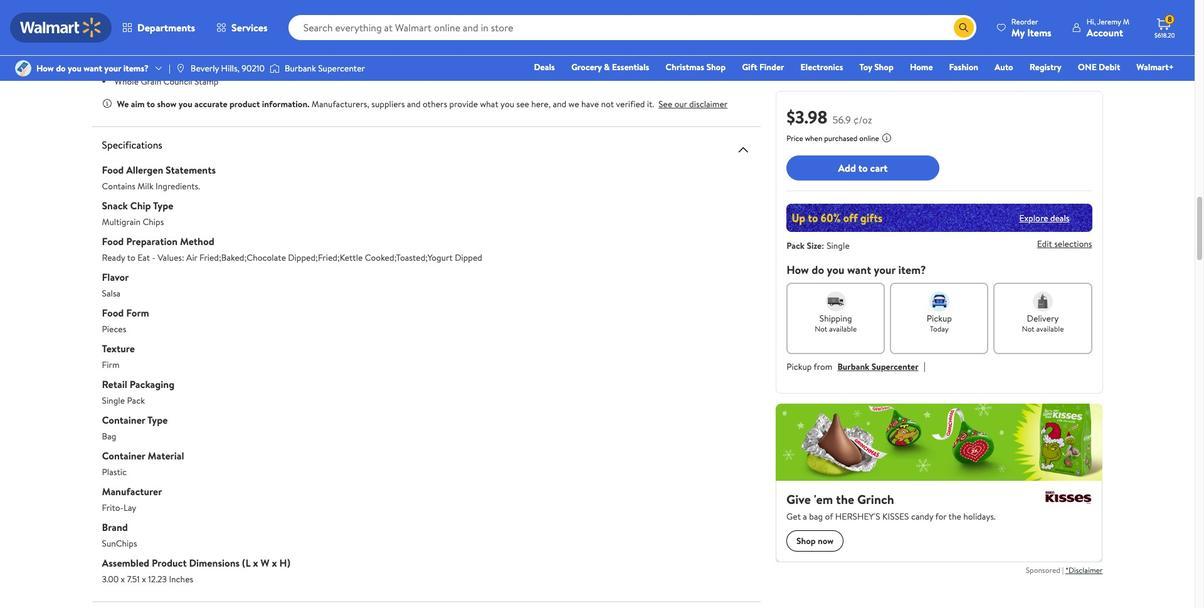 Task type: describe. For each thing, give the bounding box(es) containing it.
grains
[[162, 42, 186, 55]]

christmas
[[666, 61, 704, 73]]

x left 7.51
[[121, 573, 125, 585]]

walmart image
[[20, 18, 102, 38]]

values:
[[158, 251, 184, 264]]

you down pack size : single
[[827, 262, 845, 278]]

pack size : single
[[787, 240, 850, 252]]

bag
[[102, 430, 116, 442]]

48g
[[256, 20, 271, 33]]

saturated
[[433, 53, 470, 66]]

want for item?
[[847, 262, 871, 278]]

grains
[[330, 20, 353, 33]]

edit selections button
[[1037, 238, 1092, 250]]

potato
[[216, 64, 241, 77]]

specifications image
[[736, 142, 751, 157]]

*disclaimer button
[[1065, 565, 1103, 576]]

your for item?
[[874, 262, 896, 278]]

flavor
[[102, 270, 129, 284]]

see our disclaimer button
[[658, 98, 728, 110]]

toy
[[859, 61, 872, 73]]

home
[[910, 61, 933, 73]]

100%
[[114, 42, 134, 55]]

pieces
[[102, 323, 126, 335]]

do for how do you want your item?
[[812, 262, 824, 278]]

1 vertical spatial |
[[924, 359, 926, 373]]

see
[[516, 98, 529, 110]]

eat inside great snack for sharing with family 21g whole grain per 1 oz. serving. eat 48g or more whole grains daily. no artificial flavors 100% whole grains heart healthy - diets rich in whole grain foods and other plant foods and low in saturated fat and cholesterol may reduce the risk of heart disease. 30% less fat than regular potato chips whole grain council stamp
[[241, 20, 254, 33]]

show
[[157, 98, 177, 110]]

when
[[805, 133, 822, 144]]

artificial
[[128, 31, 161, 44]]

statements
[[166, 163, 216, 177]]

grocery
[[571, 61, 602, 73]]

7.51
[[127, 573, 140, 585]]

we aim to show you accurate product information. manufacturers, suppliers and others provide what you see here, and we have not verified it. see our disclaimer
[[117, 98, 728, 110]]

how do you want your items?
[[36, 62, 149, 75]]

2 vertical spatial grain
[[141, 75, 161, 88]]

0 vertical spatial to
[[147, 98, 155, 110]]

m
[[1123, 16, 1129, 27]]

manufacturer
[[102, 484, 162, 498]]

one
[[1078, 61, 1097, 73]]

regular
[[185, 64, 214, 77]]

how for how do you want your items?
[[36, 62, 54, 75]]

Walmart Site-Wide search field
[[288, 15, 976, 40]]

(l
[[242, 556, 251, 570]]

more
[[283, 20, 303, 33]]

whole right 21g
[[129, 20, 153, 33]]

lay
[[124, 501, 136, 514]]

other
[[317, 53, 340, 66]]

for
[[161, 9, 173, 22]]

risk
[[614, 53, 630, 66]]

food allergen statements contains milk ingredients. snack chip type multigrain chips food preparation method ready to eat - values: air fried;baked;chocolate dipped;fried;kettle cooked;toasted;yogurt dipped flavor salsa food form pieces texture firm retail packaging single pack container type bag container material plastic manufacturer frito-lay brand sunchips assembled product dimensions (l x w x h) 3.00 x 7.51 x 12.23 inches
[[102, 163, 482, 585]]

8 $618.20
[[1155, 14, 1175, 40]]

not
[[601, 98, 614, 110]]

delivery not available
[[1022, 312, 1064, 334]]

0 vertical spatial grain
[[155, 20, 176, 33]]

to inside food allergen statements contains milk ingredients. snack chip type multigrain chips food preparation method ready to eat - values: air fried;baked;chocolate dipped;fried;kettle cooked;toasted;yogurt dipped flavor salsa food form pieces texture firm retail packaging single pack container type bag container material plastic manufacturer frito-lay brand sunchips assembled product dimensions (l x w x h) 3.00 x 7.51 x 12.23 inches
[[127, 251, 135, 264]]

our
[[674, 98, 687, 110]]

2 horizontal spatial |
[[1062, 565, 1064, 576]]

2 foods from the left
[[364, 53, 387, 66]]

intent image for delivery image
[[1033, 292, 1053, 312]]

no
[[114, 31, 126, 44]]

reorder
[[1011, 16, 1038, 27]]

shipping
[[820, 312, 852, 325]]

1 horizontal spatial fat
[[472, 53, 484, 66]]

toy shop link
[[854, 60, 899, 74]]

12.23
[[148, 573, 167, 585]]

plastic
[[102, 466, 127, 478]]

see
[[658, 98, 672, 110]]

whole right rich
[[226, 53, 250, 66]]

intent image for pickup image
[[929, 292, 949, 312]]

disclaimer
[[689, 98, 728, 110]]

preparation
[[126, 234, 178, 248]]

- inside great snack for sharing with family 21g whole grain per 1 oz. serving. eat 48g or more whole grains daily. no artificial flavors 100% whole grains heart healthy - diets rich in whole grain foods and other plant foods and low in saturated fat and cholesterol may reduce the risk of heart disease. 30% less fat than regular potato chips whole grain council stamp
[[170, 53, 173, 66]]

stamp
[[194, 75, 219, 88]]

great
[[114, 9, 136, 22]]

1 container from the top
[[102, 413, 145, 427]]

h)
[[279, 556, 290, 570]]

 image for burbank
[[270, 62, 280, 75]]

flavors
[[163, 31, 190, 44]]

not for shipping
[[815, 324, 827, 334]]

family
[[222, 9, 246, 22]]

pack inside food allergen statements contains milk ingredients. snack chip type multigrain chips food preparation method ready to eat - values: air fried;baked;chocolate dipped;fried;kettle cooked;toasted;yogurt dipped flavor salsa food form pieces texture firm retail packaging single pack container type bag container material plastic manufacturer frito-lay brand sunchips assembled product dimensions (l x w x h) 3.00 x 7.51 x 12.23 inches
[[127, 394, 145, 407]]

aim
[[131, 98, 145, 110]]

sunchips
[[102, 537, 137, 550]]

inches
[[169, 573, 193, 585]]

reduce
[[568, 53, 596, 66]]

registry link
[[1024, 60, 1067, 74]]

add to cart
[[838, 161, 888, 175]]

with
[[204, 9, 220, 22]]

 image for beverly
[[176, 63, 186, 73]]

up to sixty percent off deals. shop now. image
[[787, 204, 1092, 232]]

pickup for pickup from burbank supercenter |
[[787, 361, 812, 373]]

x right 7.51
[[142, 573, 146, 585]]

home link
[[904, 60, 939, 74]]

price
[[787, 133, 803, 144]]

salsa
[[102, 287, 121, 299]]

1
[[193, 20, 195, 33]]

whole down items?
[[114, 75, 139, 88]]

you right show at the left of page
[[179, 98, 192, 110]]

x right w
[[272, 556, 277, 570]]

0 vertical spatial |
[[169, 62, 170, 75]]

specifications
[[102, 138, 162, 151]]

1 in from the left
[[216, 53, 224, 66]]

sponsored | *disclaimer
[[1026, 565, 1103, 576]]

0 horizontal spatial supercenter
[[318, 62, 365, 75]]

gift finder
[[742, 61, 784, 73]]

pickup today
[[927, 312, 952, 334]]

or
[[273, 20, 281, 33]]

rich
[[198, 53, 214, 66]]

snack
[[102, 198, 128, 212]]

manufacturers,
[[312, 98, 369, 110]]

burbank inside pickup from burbank supercenter |
[[838, 361, 869, 373]]

$3.98 56.9 ¢/oz
[[787, 105, 872, 129]]

add to cart button
[[787, 156, 939, 181]]

chip
[[130, 198, 151, 212]]

3 food from the top
[[102, 306, 124, 320]]

of
[[632, 53, 642, 66]]

have
[[581, 98, 599, 110]]

single inside food allergen statements contains milk ingredients. snack chip type multigrain chips food preparation method ready to eat - values: air fried;baked;chocolate dipped;fried;kettle cooked;toasted;yogurt dipped flavor salsa food form pieces texture firm retail packaging single pack container type bag container material plastic manufacturer frito-lay brand sunchips assembled product dimensions (l x w x h) 3.00 x 7.51 x 12.23 inches
[[102, 394, 125, 407]]

delivery
[[1027, 312, 1059, 325]]

departments button
[[112, 13, 206, 43]]

cooked;toasted;yogurt
[[365, 251, 453, 264]]



Task type: vqa. For each thing, say whether or not it's contained in the screenshot.


Task type: locate. For each thing, give the bounding box(es) containing it.
1 vertical spatial food
[[102, 234, 124, 248]]

0 vertical spatial pack
[[787, 240, 805, 252]]

1 vertical spatial pickup
[[787, 361, 812, 373]]

2 and from the left
[[553, 98, 566, 110]]

container up plastic
[[102, 449, 145, 463]]

how down size
[[787, 262, 809, 278]]

21g
[[114, 20, 127, 33]]

frito-
[[102, 501, 124, 514]]

chips right hills,
[[243, 64, 265, 77]]

chips up preparation
[[143, 215, 164, 228]]

1 horizontal spatial not
[[1022, 324, 1035, 334]]

departments
[[137, 21, 195, 34]]

snack
[[138, 9, 159, 22]]

you left "see"
[[500, 98, 514, 110]]

2 vertical spatial to
[[127, 251, 135, 264]]

x right (l
[[253, 556, 258, 570]]

0 vertical spatial chips
[[243, 64, 265, 77]]

disease.
[[668, 53, 699, 66]]

great snack for sharing with family 21g whole grain per 1 oz. serving. eat 48g or more whole grains daily. no artificial flavors 100% whole grains heart healthy - diets rich in whole grain foods and other plant foods and low in saturated fat and cholesterol may reduce the risk of heart disease. 30% less fat than regular potato chips whole grain council stamp
[[114, 9, 699, 88]]

| right burbank supercenter button
[[924, 359, 926, 373]]

low
[[406, 53, 422, 66]]

item?
[[898, 262, 926, 278]]

2 container from the top
[[102, 449, 145, 463]]

not down "intent image for shipping"
[[815, 324, 827, 334]]

type right chip
[[153, 198, 173, 212]]

hills,
[[221, 62, 240, 75]]

packaging
[[130, 377, 174, 391]]

2 horizontal spatial  image
[[270, 62, 280, 75]]

0 vertical spatial your
[[104, 62, 121, 75]]

 image
[[15, 60, 31, 77], [270, 62, 280, 75], [176, 63, 186, 73]]

0 horizontal spatial  image
[[15, 60, 31, 77]]

do down pack size : single
[[812, 262, 824, 278]]

0 vertical spatial supercenter
[[318, 62, 365, 75]]

1 horizontal spatial |
[[924, 359, 926, 373]]

shop for toy shop
[[874, 61, 894, 73]]

0 horizontal spatial in
[[216, 53, 224, 66]]

1 and from the left
[[300, 53, 315, 66]]

0 horizontal spatial to
[[127, 251, 135, 264]]

0 vertical spatial single
[[827, 240, 850, 252]]

not inside delivery not available
[[1022, 324, 1035, 334]]

how down walmart image
[[36, 62, 54, 75]]

shop right toy
[[874, 61, 894, 73]]

1 vertical spatial pack
[[127, 394, 145, 407]]

1 vertical spatial your
[[874, 262, 896, 278]]

|
[[169, 62, 170, 75], [924, 359, 926, 373], [1062, 565, 1064, 576]]

want
[[84, 62, 102, 75], [847, 262, 871, 278]]

0 horizontal spatial burbank
[[285, 62, 316, 75]]

pack down packaging
[[127, 394, 145, 407]]

1 vertical spatial how
[[787, 262, 809, 278]]

1 vertical spatial do
[[812, 262, 824, 278]]

in right low
[[424, 53, 431, 66]]

1 horizontal spatial burbank
[[838, 361, 869, 373]]

edit
[[1037, 238, 1052, 250]]

 image up "council"
[[176, 63, 186, 73]]

contains
[[102, 180, 135, 192]]

we
[[569, 98, 579, 110]]

1 vertical spatial chips
[[143, 215, 164, 228]]

1 vertical spatial container
[[102, 449, 145, 463]]

do
[[56, 62, 66, 75], [812, 262, 824, 278]]

grocery & essentials
[[571, 61, 649, 73]]

container
[[102, 413, 145, 427], [102, 449, 145, 463]]

grain down items?
[[141, 75, 161, 88]]

eat inside food allergen statements contains milk ingredients. snack chip type multigrain chips food preparation method ready to eat - values: air fried;baked;chocolate dipped;fried;kettle cooked;toasted;yogurt dipped flavor salsa food form pieces texture firm retail packaging single pack container type bag container material plastic manufacturer frito-lay brand sunchips assembled product dimensions (l x w x h) 3.00 x 7.51 x 12.23 inches
[[137, 251, 150, 264]]

want for items?
[[84, 62, 102, 75]]

0 horizontal spatial available
[[829, 324, 857, 334]]

0 horizontal spatial pickup
[[787, 361, 812, 373]]

1 heart from the left
[[114, 53, 136, 66]]

| right sponsored
[[1062, 565, 1064, 576]]

2 vertical spatial |
[[1062, 565, 1064, 576]]

0 horizontal spatial foods
[[275, 53, 297, 66]]

fat
[[472, 53, 484, 66], [151, 64, 163, 77]]

1 vertical spatial type
[[147, 413, 168, 427]]

1 vertical spatial supercenter
[[872, 361, 919, 373]]

one debit
[[1078, 61, 1120, 73]]

debit
[[1099, 61, 1120, 73]]

fat right less on the top of the page
[[151, 64, 163, 77]]

pickup for pickup today
[[927, 312, 952, 325]]

 image for how
[[15, 60, 31, 77]]

product
[[152, 556, 187, 570]]

services button
[[206, 13, 278, 43]]

plant
[[342, 53, 362, 66]]

material
[[148, 449, 184, 463]]

2 vertical spatial food
[[102, 306, 124, 320]]

you down walmart image
[[68, 62, 81, 75]]

foods right plant in the left top of the page
[[364, 53, 387, 66]]

0 horizontal spatial heart
[[114, 53, 136, 66]]

to right ready
[[127, 251, 135, 264]]

1 vertical spatial burbank
[[838, 361, 869, 373]]

here,
[[531, 98, 551, 110]]

grain left per in the left of the page
[[155, 20, 176, 33]]

want down pack size : single
[[847, 262, 871, 278]]

whole up items?
[[136, 42, 160, 55]]

texture
[[102, 341, 135, 355]]

christmas shop link
[[660, 60, 731, 74]]

fat right saturated
[[472, 53, 484, 66]]

want left 30%
[[84, 62, 102, 75]]

not inside shipping not available
[[815, 324, 827, 334]]

single right :
[[827, 240, 850, 252]]

1 vertical spatial to
[[858, 161, 868, 175]]

0 horizontal spatial single
[[102, 394, 125, 407]]

1 horizontal spatial foods
[[364, 53, 387, 66]]

your down 100%
[[104, 62, 121, 75]]

1 and from the left
[[407, 98, 421, 110]]

form
[[126, 306, 149, 320]]

0 vertical spatial do
[[56, 62, 66, 75]]

- left diets
[[170, 53, 173, 66]]

available down "intent image for shipping"
[[829, 324, 857, 334]]

hi, jeremy m account
[[1087, 16, 1129, 39]]

2 not from the left
[[1022, 324, 1035, 334]]

price when purchased online
[[787, 133, 879, 144]]

electronics
[[801, 61, 843, 73]]

deals
[[1050, 212, 1070, 224]]

air
[[186, 251, 197, 264]]

brand
[[102, 520, 128, 534]]

1 horizontal spatial eat
[[241, 20, 254, 33]]

0 horizontal spatial and
[[300, 53, 315, 66]]

1 horizontal spatial pickup
[[927, 312, 952, 325]]

provide
[[449, 98, 478, 110]]

pickup from burbank supercenter |
[[787, 359, 926, 373]]

1 shop from the left
[[706, 61, 726, 73]]

 image right '90210'
[[270, 62, 280, 75]]

0 horizontal spatial do
[[56, 62, 66, 75]]

pickup
[[927, 312, 952, 325], [787, 361, 812, 373]]

0 horizontal spatial your
[[104, 62, 121, 75]]

fashion
[[949, 61, 978, 73]]

0 horizontal spatial chips
[[143, 215, 164, 228]]

1 vertical spatial -
[[152, 251, 155, 264]]

walmart+
[[1137, 61, 1174, 73]]

1 available from the left
[[829, 324, 857, 334]]

verified
[[616, 98, 645, 110]]

2 and from the left
[[389, 53, 404, 66]]

food up contains
[[102, 163, 124, 177]]

0 horizontal spatial fat
[[151, 64, 163, 77]]

your for items?
[[104, 62, 121, 75]]

pickup left from
[[787, 361, 812, 373]]

0 vertical spatial burbank
[[285, 62, 316, 75]]

toy shop
[[859, 61, 894, 73]]

 image down walmart image
[[15, 60, 31, 77]]

0 vertical spatial food
[[102, 163, 124, 177]]

edit selections
[[1037, 238, 1092, 250]]

available for delivery
[[1036, 324, 1064, 334]]

1 horizontal spatial how
[[787, 262, 809, 278]]

reorder my items
[[1011, 16, 1052, 39]]

Search search field
[[288, 15, 976, 40]]

0 horizontal spatial not
[[815, 324, 827, 334]]

chips inside great snack for sharing with family 21g whole grain per 1 oz. serving. eat 48g or more whole grains daily. no artificial flavors 100% whole grains heart healthy - diets rich in whole grain foods and other plant foods and low in saturated fat and cholesterol may reduce the risk of heart disease. 30% less fat than regular potato chips whole grain council stamp
[[243, 64, 265, 77]]

0 vertical spatial pickup
[[927, 312, 952, 325]]

available for shipping
[[829, 324, 857, 334]]

30%
[[114, 64, 130, 77]]

information.
[[262, 98, 309, 110]]

2 available from the left
[[1036, 324, 1064, 334]]

2 shop from the left
[[874, 61, 894, 73]]

1 horizontal spatial  image
[[176, 63, 186, 73]]

one debit link
[[1072, 60, 1126, 74]]

pack left size
[[787, 240, 805, 252]]

today
[[930, 324, 949, 334]]

and left the others at top left
[[407, 98, 421, 110]]

eat left 48g
[[241, 20, 254, 33]]

to right aim
[[147, 98, 155, 110]]

do down walmart image
[[56, 62, 66, 75]]

what
[[480, 98, 498, 110]]

search icon image
[[959, 23, 969, 33]]

your left item?
[[874, 262, 896, 278]]

1 horizontal spatial and
[[553, 98, 566, 110]]

3 and from the left
[[486, 53, 501, 66]]

sponsored
[[1026, 565, 1060, 576]]

- inside food allergen statements contains milk ingredients. snack chip type multigrain chips food preparation method ready to eat - values: air fried;baked;chocolate dipped;fried;kettle cooked;toasted;yogurt dipped flavor salsa food form pieces texture firm retail packaging single pack container type bag container material plastic manufacturer frito-lay brand sunchips assembled product dimensions (l x w x h) 3.00 x 7.51 x 12.23 inches
[[152, 251, 155, 264]]

90210
[[242, 62, 265, 75]]

accurate
[[194, 98, 227, 110]]

1 horizontal spatial -
[[170, 53, 173, 66]]

2 horizontal spatial to
[[858, 161, 868, 175]]

milk
[[138, 180, 153, 192]]

burbank
[[285, 62, 316, 75], [838, 361, 869, 373]]

and left other
[[300, 53, 315, 66]]

0 horizontal spatial want
[[84, 62, 102, 75]]

and
[[300, 53, 315, 66], [389, 53, 404, 66], [486, 53, 501, 66]]

available inside delivery not available
[[1036, 324, 1064, 334]]

explore deals link
[[1014, 207, 1075, 229]]

and left we
[[553, 98, 566, 110]]

0 horizontal spatial |
[[169, 62, 170, 75]]

how do you want your item?
[[787, 262, 926, 278]]

1 horizontal spatial your
[[874, 262, 896, 278]]

0 vertical spatial container
[[102, 413, 145, 427]]

burbank left other
[[285, 62, 316, 75]]

1 vertical spatial single
[[102, 394, 125, 407]]

container up bag
[[102, 413, 145, 427]]

firm
[[102, 358, 119, 371]]

1 vertical spatial eat
[[137, 251, 150, 264]]

1 horizontal spatial single
[[827, 240, 850, 252]]

0 horizontal spatial shop
[[706, 61, 726, 73]]

to left cart
[[858, 161, 868, 175]]

method
[[180, 234, 214, 248]]

1 foods from the left
[[275, 53, 297, 66]]

1 horizontal spatial shop
[[874, 61, 894, 73]]

product
[[229, 98, 260, 110]]

from
[[814, 361, 832, 373]]

1 horizontal spatial and
[[389, 53, 404, 66]]

1 horizontal spatial supercenter
[[872, 361, 919, 373]]

finder
[[759, 61, 784, 73]]

1 vertical spatial grain
[[252, 53, 273, 66]]

do for how do you want your items?
[[56, 62, 66, 75]]

deals link
[[528, 60, 561, 74]]

0 horizontal spatial pack
[[127, 394, 145, 407]]

pickup down intent image for pickup
[[927, 312, 952, 325]]

available inside shipping not available
[[829, 324, 857, 334]]

dipped
[[455, 251, 482, 264]]

essentials
[[612, 61, 649, 73]]

size
[[807, 240, 822, 252]]

chips
[[243, 64, 265, 77], [143, 215, 164, 228]]

whole
[[305, 20, 328, 33]]

food up pieces
[[102, 306, 124, 320]]

type down packaging
[[147, 413, 168, 427]]

2 heart from the left
[[644, 53, 666, 66]]

burbank supercenter
[[285, 62, 365, 75]]

how for how do you want your item?
[[787, 262, 809, 278]]

eat down preparation
[[137, 251, 150, 264]]

1 horizontal spatial chips
[[243, 64, 265, 77]]

single down retail
[[102, 394, 125, 407]]

ingredients.
[[156, 180, 200, 192]]

1 horizontal spatial do
[[812, 262, 824, 278]]

0 vertical spatial -
[[170, 53, 173, 66]]

0 horizontal spatial and
[[407, 98, 421, 110]]

hi,
[[1087, 16, 1096, 27]]

heart down no
[[114, 53, 136, 66]]

0 horizontal spatial how
[[36, 62, 54, 75]]

burbank right from
[[838, 361, 869, 373]]

- down preparation
[[152, 251, 155, 264]]

2 food from the top
[[102, 234, 124, 248]]

dimensions
[[189, 556, 240, 570]]

pickup inside pickup from burbank supercenter |
[[787, 361, 812, 373]]

gift finder link
[[736, 60, 790, 74]]

w
[[261, 556, 269, 570]]

1 horizontal spatial pack
[[787, 240, 805, 252]]

available down intent image for delivery
[[1036, 324, 1064, 334]]

food up ready
[[102, 234, 124, 248]]

chips inside food allergen statements contains milk ingredients. snack chip type multigrain chips food preparation method ready to eat - values: air fried;baked;chocolate dipped;fried;kettle cooked;toasted;yogurt dipped flavor salsa food form pieces texture firm retail packaging single pack container type bag container material plastic manufacturer frito-lay brand sunchips assembled product dimensions (l x w x h) 3.00 x 7.51 x 12.23 inches
[[143, 215, 164, 228]]

available
[[829, 324, 857, 334], [1036, 324, 1064, 334]]

healthy
[[139, 53, 168, 66]]

heart right of
[[644, 53, 666, 66]]

1 horizontal spatial in
[[424, 53, 431, 66]]

not for delivery
[[1022, 324, 1035, 334]]

supercenter inside pickup from burbank supercenter |
[[872, 361, 919, 373]]

to inside button
[[858, 161, 868, 175]]

intent image for shipping image
[[826, 292, 846, 312]]

0 vertical spatial eat
[[241, 20, 254, 33]]

1 food from the top
[[102, 163, 124, 177]]

shop for christmas shop
[[706, 61, 726, 73]]

0 vertical spatial type
[[153, 198, 173, 212]]

electronics link
[[795, 60, 849, 74]]

0 horizontal spatial -
[[152, 251, 155, 264]]

foods down more
[[275, 53, 297, 66]]

0 horizontal spatial eat
[[137, 251, 150, 264]]

items
[[1027, 25, 1052, 39]]

| up "council"
[[169, 62, 170, 75]]

not down intent image for delivery
[[1022, 324, 1035, 334]]

and left low
[[389, 53, 404, 66]]

0 vertical spatial want
[[84, 62, 102, 75]]

2 horizontal spatial and
[[486, 53, 501, 66]]

shop right the christmas
[[706, 61, 726, 73]]

1 not from the left
[[815, 324, 827, 334]]

grain down 48g
[[252, 53, 273, 66]]

pack
[[787, 240, 805, 252], [127, 394, 145, 407]]

1 horizontal spatial want
[[847, 262, 871, 278]]

and left "cholesterol"
[[486, 53, 501, 66]]

cholesterol
[[504, 53, 548, 66]]

0 vertical spatial how
[[36, 62, 54, 75]]

1 horizontal spatial available
[[1036, 324, 1064, 334]]

1 horizontal spatial heart
[[644, 53, 666, 66]]

1 vertical spatial want
[[847, 262, 871, 278]]

allergen
[[126, 163, 163, 177]]

1 horizontal spatial to
[[147, 98, 155, 110]]

food
[[102, 163, 124, 177], [102, 234, 124, 248], [102, 306, 124, 320]]

in right rich
[[216, 53, 224, 66]]

legal information image
[[882, 133, 892, 143]]

2 in from the left
[[424, 53, 431, 66]]



